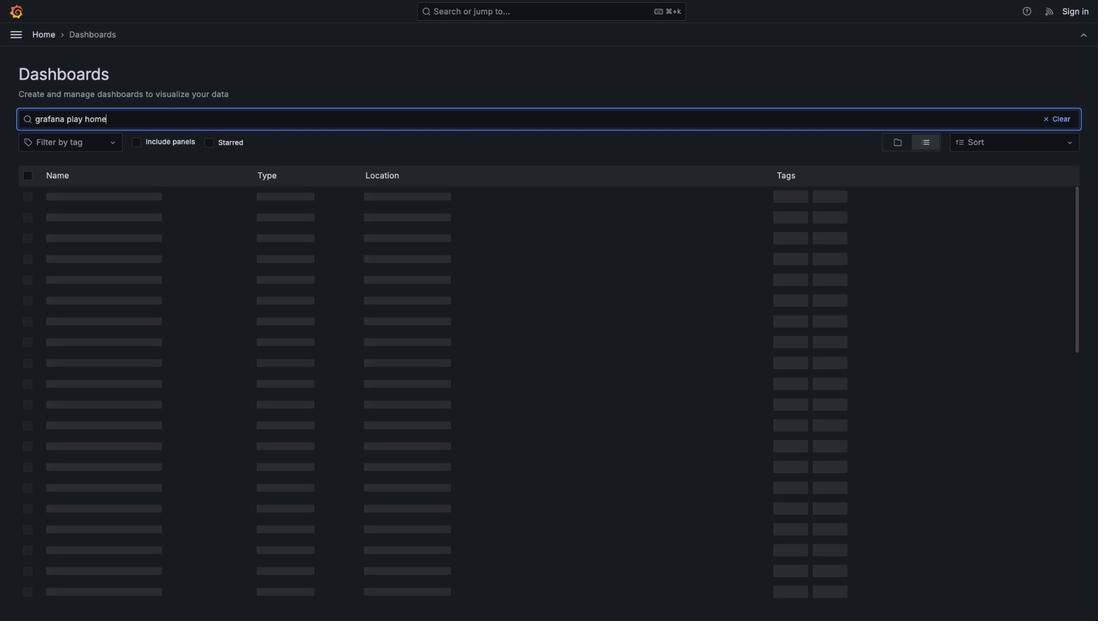 Task type: describe. For each thing, give the bounding box(es) containing it.
news image
[[1045, 6, 1055, 17]]

view as list image
[[921, 138, 930, 147]]

open menu image
[[9, 28, 23, 41]]

19 row from the top
[[19, 540, 1075, 561]]

3 row from the top
[[19, 207, 1075, 228]]

7 row from the top
[[19, 290, 1075, 311]]

8 row from the top
[[19, 311, 1075, 332]]

12 row from the top
[[19, 394, 1075, 415]]

16 row from the top
[[19, 478, 1075, 498]]

2 row from the top
[[19, 186, 1075, 207]]

20 row from the top
[[19, 561, 1075, 582]]

view by folders image
[[893, 138, 902, 147]]

14 row from the top
[[19, 436, 1075, 457]]

1 row from the top
[[19, 165, 1080, 186]]



Task type: vqa. For each thing, say whether or not it's contained in the screenshot.
COLUMN HEADER
yes



Task type: locate. For each thing, give the bounding box(es) containing it.
3 column header from the left
[[772, 165, 1080, 186]]

9 row from the top
[[19, 332, 1075, 353]]

column header
[[253, 165, 356, 186], [361, 165, 768, 186], [772, 165, 1080, 186]]

2 column header from the left
[[361, 165, 768, 186]]

Tag filter text field
[[84, 136, 86, 149]]

6 row from the top
[[19, 269, 1075, 290]]

15 row from the top
[[19, 457, 1075, 478]]

Sort text field
[[967, 136, 969, 149]]

grafana image
[[9, 4, 23, 18]]

5 row from the top
[[19, 249, 1075, 269]]

Search for dashboards and folders text field
[[19, 110, 1080, 128]]

1 horizontal spatial column header
[[361, 165, 768, 186]]

17 row from the top
[[19, 498, 1075, 519]]

18 row from the top
[[19, 519, 1075, 540]]

help image
[[1022, 6, 1032, 17]]

option group
[[882, 133, 941, 151]]

2 horizontal spatial column header
[[772, 165, 1080, 186]]

4 row from the top
[[19, 228, 1075, 249]]

0 horizontal spatial column header
[[253, 165, 356, 186]]

search results table table
[[19, 165, 1080, 622]]

1 column header from the left
[[253, 165, 356, 186]]

11 row from the top
[[19, 374, 1075, 394]]

row
[[19, 165, 1080, 186], [19, 186, 1075, 207], [19, 207, 1075, 228], [19, 228, 1075, 249], [19, 249, 1075, 269], [19, 269, 1075, 290], [19, 290, 1075, 311], [19, 311, 1075, 332], [19, 332, 1075, 353], [19, 353, 1075, 374], [19, 374, 1075, 394], [19, 394, 1075, 415], [19, 415, 1075, 436], [19, 436, 1075, 457], [19, 457, 1075, 478], [19, 478, 1075, 498], [19, 498, 1075, 519], [19, 519, 1075, 540], [19, 540, 1075, 561], [19, 561, 1075, 582], [19, 582, 1075, 603]]

13 row from the top
[[19, 415, 1075, 436]]

10 row from the top
[[19, 353, 1075, 374]]

21 row from the top
[[19, 582, 1075, 603]]



